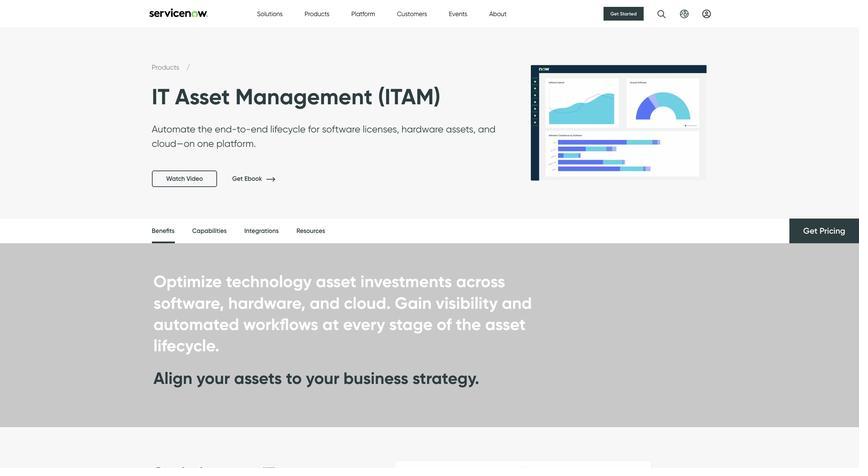 Task type: describe. For each thing, give the bounding box(es) containing it.
every
[[343, 314, 385, 335]]

cloud—on
[[152, 138, 195, 149]]

asset
[[175, 83, 230, 110]]

go to servicenow account image
[[703, 9, 711, 18]]

2 your from the left
[[306, 368, 340, 388]]

get started link
[[604, 7, 644, 21]]

end
[[251, 123, 268, 135]]

products button
[[305, 9, 330, 18]]

it asset management (itam)
[[152, 83, 441, 110]]

software
[[322, 123, 361, 135]]

software,
[[154, 293, 224, 313]]

automate the end-to-end lifecycle for software licenses, hardware assets, and cloud—on one platform.
[[152, 123, 496, 149]]

watch video link
[[152, 171, 217, 187]]

automate
[[152, 123, 196, 135]]

about
[[490, 10, 507, 17]]

technology
[[226, 271, 312, 292]]

get ebook
[[232, 175, 264, 183]]

lifecycle
[[271, 123, 306, 135]]

one
[[197, 138, 214, 149]]

visibility
[[436, 293, 498, 313]]

started
[[621, 11, 637, 17]]

resources link
[[297, 219, 325, 244]]

events
[[449, 10, 468, 17]]

customers
[[397, 10, 427, 17]]

automated
[[154, 314, 239, 335]]

2 track hardware and software and optimize cloud resources image from the left
[[524, 27, 715, 218]]

hardware,
[[228, 293, 306, 313]]

products for products link
[[152, 63, 181, 71]]

servicenow image
[[148, 8, 209, 17]]

watch video
[[166, 175, 203, 183]]

management
[[236, 83, 373, 110]]

the inside optimize technology asset investments across software, hardware, and cloud. gain visibility and automated workflows at every stage of the asset lifecycle.
[[456, 314, 481, 335]]

at
[[323, 314, 339, 335]]

0 horizontal spatial asset
[[316, 271, 357, 292]]

platform button
[[352, 9, 375, 18]]

licenses,
[[363, 123, 399, 135]]

pricing
[[820, 226, 846, 236]]

customers button
[[397, 9, 427, 18]]

solutions
[[257, 10, 283, 17]]

end-
[[215, 123, 237, 135]]

to
[[286, 368, 302, 388]]

get pricing
[[804, 226, 846, 236]]

lifecycle.
[[154, 335, 220, 356]]

optimize technology asset investments across software, hardware, and cloud. gain visibility and automated workflows at every stage of the asset lifecycle.
[[154, 271, 532, 356]]

the inside automate the end-to-end lifecycle for software licenses, hardware assets, and cloud—on one platform.
[[198, 123, 213, 135]]

get for get ebook
[[232, 175, 243, 183]]

benefits link
[[152, 219, 175, 245]]

track hardware and software and optimize cloud resources image containing it asset management (itam)
[[0, 27, 860, 219]]

products link
[[152, 63, 181, 71]]

and for hardware
[[478, 123, 496, 135]]

across
[[457, 271, 506, 292]]

get for get pricing
[[804, 226, 818, 236]]

align your assets to your business strategy.
[[154, 368, 480, 388]]

get for get started
[[611, 11, 619, 17]]

integrations link
[[245, 219, 279, 244]]



Task type: locate. For each thing, give the bounding box(es) containing it.
track hardware and software and optimize cloud resources image
[[0, 27, 860, 219], [524, 27, 715, 218]]

ebook
[[245, 175, 262, 183]]

get ebook link
[[232, 175, 286, 183]]

visibility with software asset management analytics image
[[396, 455, 651, 468]]

and
[[478, 123, 496, 135], [310, 293, 340, 313], [502, 293, 532, 313]]

business
[[344, 368, 409, 388]]

1 vertical spatial get
[[232, 175, 243, 183]]

0 horizontal spatial and
[[310, 293, 340, 313]]

watch
[[166, 175, 185, 183]]

the
[[198, 123, 213, 135], [456, 314, 481, 335]]

get pricing link
[[790, 219, 860, 243]]

of
[[437, 314, 452, 335]]

1 horizontal spatial products
[[305, 10, 330, 17]]

the down visibility
[[456, 314, 481, 335]]

strategy.
[[413, 368, 480, 388]]

1 horizontal spatial and
[[478, 123, 496, 135]]

1 your from the left
[[197, 368, 230, 388]]

platform
[[352, 10, 375, 17]]

1 vertical spatial asset
[[486, 314, 526, 335]]

assets
[[234, 368, 282, 388]]

cloud.
[[344, 293, 391, 313]]

0 vertical spatial the
[[198, 123, 213, 135]]

video
[[187, 175, 203, 183]]

2 vertical spatial get
[[804, 226, 818, 236]]

1 horizontal spatial get
[[611, 11, 619, 17]]

for
[[308, 123, 320, 135]]

0 vertical spatial products
[[305, 10, 330, 17]]

products for products dropdown button
[[305, 10, 330, 17]]

assets,
[[446, 123, 476, 135]]

hardware
[[402, 123, 444, 135]]

get left the pricing
[[804, 226, 818, 236]]

investments
[[361, 271, 452, 292]]

workflows
[[243, 314, 319, 335]]

0 horizontal spatial the
[[198, 123, 213, 135]]

2 horizontal spatial and
[[502, 293, 532, 313]]

capabilities link
[[192, 219, 227, 244]]

resources
[[297, 227, 325, 235]]

solutions button
[[257, 9, 283, 18]]

asset
[[316, 271, 357, 292], [486, 314, 526, 335]]

integrations
[[245, 227, 279, 235]]

(itam)
[[378, 83, 441, 110]]

0 horizontal spatial your
[[197, 368, 230, 388]]

to-
[[237, 123, 251, 135]]

align
[[154, 368, 193, 388]]

get started
[[611, 11, 637, 17]]

optimize
[[154, 271, 222, 292]]

get left started
[[611, 11, 619, 17]]

the up one
[[198, 123, 213, 135]]

benefits
[[152, 227, 175, 235]]

it
[[152, 83, 170, 110]]

1 horizontal spatial your
[[306, 368, 340, 388]]

and for gain
[[502, 293, 532, 313]]

0 vertical spatial asset
[[316, 271, 357, 292]]

1 horizontal spatial asset
[[486, 314, 526, 335]]

0 vertical spatial get
[[611, 11, 619, 17]]

gain
[[395, 293, 432, 313]]

2 horizontal spatial get
[[804, 226, 818, 236]]

products
[[305, 10, 330, 17], [152, 63, 181, 71]]

about button
[[490, 9, 507, 18]]

platform.
[[217, 138, 256, 149]]

get
[[611, 11, 619, 17], [232, 175, 243, 183], [804, 226, 818, 236]]

0 horizontal spatial products
[[152, 63, 181, 71]]

and inside automate the end-to-end lifecycle for software licenses, hardware assets, and cloud—on one platform.
[[478, 123, 496, 135]]

stage
[[390, 314, 433, 335]]

1 vertical spatial products
[[152, 63, 181, 71]]

your
[[197, 368, 230, 388], [306, 368, 340, 388]]

events button
[[449, 9, 468, 18]]

1 vertical spatial the
[[456, 314, 481, 335]]

get left ebook
[[232, 175, 243, 183]]

1 horizontal spatial the
[[456, 314, 481, 335]]

0 horizontal spatial get
[[232, 175, 243, 183]]

1 track hardware and software and optimize cloud resources image from the left
[[0, 27, 860, 219]]

capabilities
[[192, 227, 227, 235]]



Task type: vqa. For each thing, say whether or not it's contained in the screenshot.
Source
no



